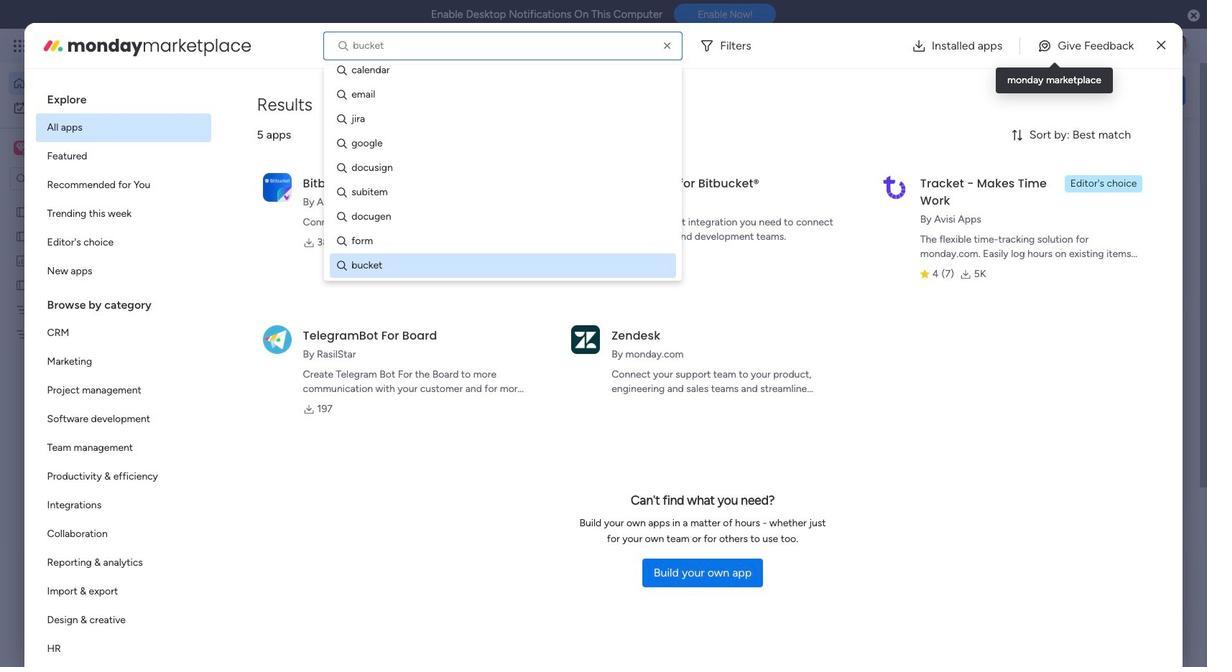 Task type: vqa. For each thing, say whether or not it's contained in the screenshot.
second Public board image from the bottom of the page
yes



Task type: describe. For each thing, give the bounding box(es) containing it.
Search in workspace field
[[30, 171, 120, 187]]

dapulse close image
[[1188, 9, 1200, 23]]

public dashboard image
[[15, 254, 29, 267]]

search everything image
[[1082, 39, 1097, 53]]

1 workspace image from the left
[[14, 140, 28, 156]]

invite members image
[[1015, 39, 1030, 53]]

dapulse x slim image
[[1157, 37, 1166, 54]]

help center element
[[970, 621, 1186, 668]]

2 public board image from the top
[[15, 278, 29, 292]]

workspace selection element
[[14, 139, 120, 158]]

v2 user feedback image
[[982, 82, 993, 98]]

dapulse x slim image
[[1164, 133, 1181, 150]]

2 workspace image from the left
[[16, 140, 26, 156]]

monday marketplace image
[[41, 34, 64, 57]]

select product image
[[13, 39, 27, 53]]

getting started element
[[970, 553, 1186, 610]]

quick search results list box
[[222, 163, 936, 530]]



Task type: locate. For each thing, give the bounding box(es) containing it.
workspace image
[[14, 140, 28, 156], [16, 140, 26, 156]]

1 heading from the top
[[36, 80, 211, 114]]

2 heading from the top
[[36, 286, 211, 319]]

1 vertical spatial public board image
[[15, 278, 29, 292]]

list box
[[36, 80, 211, 668], [0, 197, 183, 540]]

public board image down public dashboard 'image'
[[15, 278, 29, 292]]

public board image
[[15, 229, 29, 243]]

2 image
[[995, 29, 1008, 46]]

1 image
[[963, 29, 976, 46]]

v2 bolt switch image
[[1094, 82, 1102, 98]]

0 vertical spatial heading
[[36, 80, 211, 114]]

1 vertical spatial heading
[[36, 286, 211, 319]]

public board image
[[15, 205, 29, 218], [15, 278, 29, 292]]

option
[[9, 72, 175, 95], [9, 96, 175, 119], [36, 114, 211, 142], [36, 142, 211, 171], [36, 171, 211, 200], [0, 199, 183, 202], [36, 200, 211, 229], [36, 229, 211, 257], [36, 257, 211, 286], [36, 319, 211, 348], [36, 348, 211, 377], [36, 377, 211, 405], [36, 405, 211, 434], [36, 434, 211, 463], [36, 463, 211, 492], [36, 492, 211, 520], [36, 520, 211, 549], [36, 549, 211, 578], [36, 578, 211, 607], [36, 607, 211, 635], [36, 635, 211, 664]]

app logo image
[[263, 173, 291, 202], [880, 173, 909, 202], [263, 325, 291, 354], [571, 325, 600, 354]]

see plans image
[[238, 38, 251, 54]]

terry turtle image
[[1167, 34, 1190, 57]]

1 public board image from the top
[[15, 205, 29, 218]]

public board image up public board image at left top
[[15, 205, 29, 218]]

monday marketplace image
[[1047, 39, 1061, 53]]

update feed image
[[984, 39, 998, 53]]

0 vertical spatial public board image
[[15, 205, 29, 218]]

heading
[[36, 80, 211, 114], [36, 286, 211, 319]]

notifications image
[[952, 39, 967, 53]]

check circle image
[[992, 182, 1001, 193]]

help image
[[1114, 39, 1128, 53]]

circle o image
[[992, 237, 1001, 248]]



